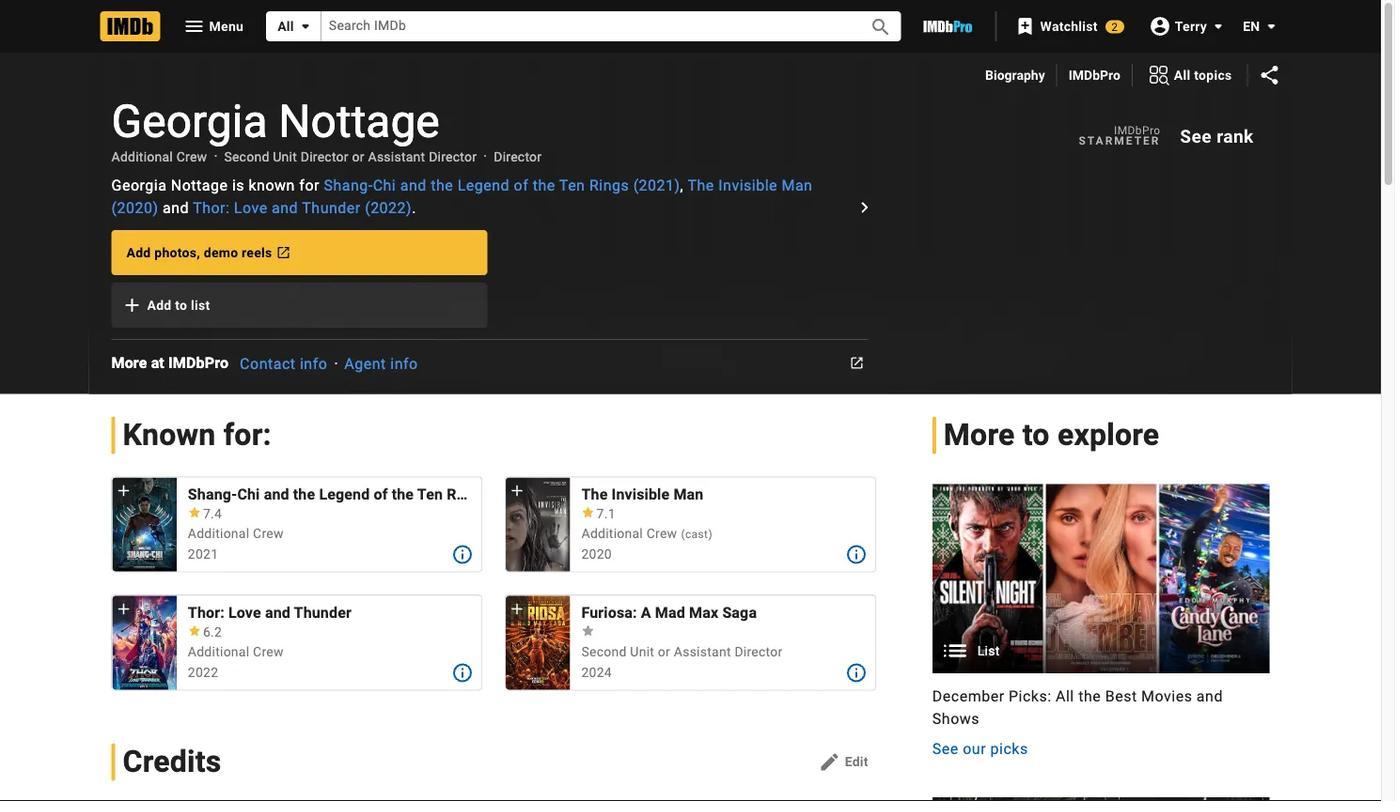 Task type: vqa. For each thing, say whether or not it's contained in the screenshot.
IMDbPro to the middle
yes



Task type: locate. For each thing, give the bounding box(es) containing it.
imdbpro down 2
[[1069, 67, 1121, 83]]

en
[[1243, 18, 1260, 34]]

2 vertical spatial imdbpro
[[168, 355, 229, 372]]

star inline image down the furiosa:
[[581, 626, 595, 637]]

1 georgia from the top
[[111, 95, 267, 148]]

crew down shang-chi and the legend of the ten rings button
[[253, 526, 284, 542]]

1 horizontal spatial or
[[658, 645, 670, 660]]

additional down the 7.1
[[581, 526, 643, 542]]

0 vertical spatial second
[[224, 149, 269, 165]]

1 vertical spatial thor:
[[188, 604, 225, 622]]

1 horizontal spatial to
[[1023, 418, 1050, 453]]

1 info from the left
[[300, 355, 328, 373]]

add
[[126, 245, 151, 260], [147, 298, 172, 313]]

georgia for georgia nottage
[[111, 95, 267, 148]]

1 horizontal spatial see
[[1180, 126, 1212, 147]]

more
[[111, 355, 147, 372], [944, 418, 1015, 453]]

crew down georgia nottage
[[176, 149, 207, 165]]

1 vertical spatial more
[[944, 418, 1015, 453]]

1 vertical spatial nottage
[[171, 176, 228, 194]]

2 vertical spatial all
[[1056, 688, 1074, 706]]

0 vertical spatial all
[[277, 18, 294, 34]]

of
[[514, 176, 529, 194], [374, 486, 388, 504]]

thor:
[[193, 199, 230, 217], [188, 604, 225, 622]]

1 vertical spatial ten
[[417, 486, 443, 504]]

man inside 'the invisible man (2020)'
[[782, 176, 813, 194]]

see
[[1180, 126, 1212, 147], [933, 740, 959, 758]]

0 horizontal spatial ten
[[417, 486, 443, 504]]

0 vertical spatial georgia
[[111, 95, 267, 148]]

add inside button
[[126, 245, 151, 260]]

0 vertical spatial nottage
[[279, 95, 440, 148]]

rings left (2021)
[[589, 176, 629, 194]]

director up shang-chi and the legend of the ten rings (2021) link at left
[[494, 149, 542, 165]]

1 horizontal spatial all
[[1056, 688, 1074, 706]]

0 vertical spatial chi
[[373, 176, 396, 194]]

imdbpro down categories image
[[1114, 124, 1161, 137]]

0 horizontal spatial of
[[374, 486, 388, 504]]

director up the invisible man (2020) link
[[429, 149, 477, 165]]

0 vertical spatial see
[[1180, 126, 1212, 147]]

2 georgia from the top
[[111, 176, 167, 194]]

more inside button
[[111, 355, 147, 372]]

topics
[[1194, 67, 1232, 83]]

ten left add icon
[[417, 486, 443, 504]]

agent info
[[344, 355, 418, 373]]

arrow drop down image
[[1207, 15, 1230, 37], [294, 15, 317, 38]]

0 horizontal spatial info
[[300, 355, 328, 373]]

rings
[[589, 176, 629, 194], [447, 486, 486, 504]]

director up for
[[301, 149, 349, 165]]

shows
[[933, 710, 980, 728]]

1 vertical spatial love
[[228, 604, 261, 622]]

more for more at imdbpro
[[111, 355, 147, 372]]

add image for furiosa: a mad max saga
[[508, 600, 527, 619]]

None field
[[321, 12, 849, 41]]

0 vertical spatial to
[[175, 298, 187, 313]]

star inline image
[[581, 508, 595, 518], [188, 626, 201, 637], [581, 626, 595, 637]]

see rank button
[[1164, 119, 1270, 153]]

additional down 7.4
[[188, 526, 249, 542]]

nottage for georgia nottage is known for shang-chi and the legend of the ten rings (2021) ,
[[171, 176, 228, 194]]

0 vertical spatial add
[[126, 245, 151, 260]]

1 vertical spatial assistant
[[674, 645, 731, 660]]

1 vertical spatial legend
[[319, 486, 370, 504]]

the right ,
[[688, 176, 714, 194]]

add image
[[121, 294, 143, 317], [114, 482, 133, 500], [114, 600, 133, 619], [508, 600, 527, 619]]

to for more
[[1023, 418, 1050, 453]]

1 vertical spatial second
[[581, 645, 627, 660]]

all right menu
[[277, 18, 294, 34]]

additional crew for shang-
[[188, 526, 284, 542]]

0 vertical spatial rings
[[589, 176, 629, 194]]

unit for director
[[273, 149, 297, 165]]

man
[[782, 176, 813, 194], [674, 486, 704, 504]]

additional crew
[[111, 149, 207, 165], [188, 526, 284, 542], [188, 645, 284, 660]]

ten left (2021)
[[559, 176, 585, 194]]

unit down a
[[630, 645, 655, 660]]

1 horizontal spatial chi
[[373, 176, 396, 194]]

0 horizontal spatial arrow drop down image
[[294, 15, 317, 38]]

info right agent
[[390, 355, 418, 373]]

russell crowe, natalie portman, christian bale, taika waititi, chris hemsworth, and tessa thompson in thor: love and thunder (2022) image
[[112, 596, 177, 691]]

1 vertical spatial add
[[147, 298, 172, 313]]

1 horizontal spatial more
[[944, 418, 1015, 453]]

all right categories image
[[1174, 67, 1191, 83]]

second unit director or assistant director
[[224, 149, 477, 165]]

legend
[[458, 176, 510, 194], [319, 486, 370, 504]]

1 horizontal spatial of
[[514, 176, 529, 194]]

more image for thor: love and thunder
[[451, 663, 474, 685]]

unit up known
[[273, 149, 297, 165]]

thor: up the 6.2
[[188, 604, 225, 622]]

terry button
[[1139, 9, 1230, 43]]

thunder
[[302, 199, 361, 217], [294, 604, 352, 622]]

0 horizontal spatial unit
[[273, 149, 297, 165]]

assistant up georgia nottage is known for shang-chi and the legend of the ten rings (2021) ,
[[368, 149, 425, 165]]

add image down the elisabeth moss in the invisible man (2020) image
[[508, 600, 527, 619]]

arrow drop down image right menu
[[294, 15, 317, 38]]

2 info from the left
[[390, 355, 418, 373]]

0 horizontal spatial nottage
[[171, 176, 228, 194]]

all for all topics
[[1174, 67, 1191, 83]]

add for add photos, demo reels
[[126, 245, 151, 260]]

georgia
[[111, 95, 267, 148], [111, 176, 167, 194]]

0 horizontal spatial to
[[175, 298, 187, 313]]

group
[[112, 477, 177, 572], [506, 477, 570, 572], [933, 484, 1270, 761], [112, 596, 177, 691], [506, 596, 570, 691], [933, 798, 1270, 802]]

1 vertical spatial the
[[581, 486, 608, 504]]

watchlist
[[1040, 18, 1098, 34]]

1 vertical spatial invisible
[[612, 486, 670, 504]]

0 vertical spatial unit
[[273, 149, 297, 165]]

nottage
[[279, 95, 440, 148], [171, 176, 228, 194]]

all inside button
[[1174, 67, 1191, 83]]

see for see our picks
[[933, 740, 959, 758]]

to
[[175, 298, 187, 313], [1023, 418, 1050, 453]]

biography button
[[985, 66, 1045, 85]]

1 horizontal spatial arrow drop down image
[[1207, 15, 1230, 37]]

director
[[301, 149, 349, 165], [429, 149, 477, 165], [494, 149, 542, 165], [735, 645, 783, 660]]

0 horizontal spatial see
[[933, 740, 959, 758]]

see our picks
[[933, 740, 1028, 758]]

all right picks:
[[1056, 688, 1074, 706]]

december picks: all the best movies and shows
[[933, 688, 1223, 728]]

add image down tim roth, michelle yeoh, tony leung chiu-wai, benedict wong, meng'er zhang, simu liu, awkwafina, and florian munteanu in shang-chi and the legend of the ten rings (2021) image
[[114, 600, 133, 619]]

second up "is"
[[224, 149, 269, 165]]

add photos, demo reels button
[[111, 230, 487, 275]]

0 vertical spatial production art image
[[933, 484, 1270, 674]]

georgia up "is"
[[111, 95, 267, 148]]

0 vertical spatial additional crew
[[111, 149, 207, 165]]

Search IMDb text field
[[321, 12, 849, 41]]

legend inside button
[[319, 486, 370, 504]]

1 horizontal spatial nottage
[[279, 95, 440, 148]]

1 vertical spatial all
[[1174, 67, 1191, 83]]

all button
[[266, 11, 321, 41]]

invisible inside 'the invisible man (2020)'
[[718, 176, 778, 194]]

1 horizontal spatial man
[[782, 176, 813, 194]]

nottage up second unit director or assistant director
[[279, 95, 440, 148]]

more image
[[845, 544, 868, 567], [451, 663, 474, 685], [845, 663, 868, 685]]

love inside button
[[228, 604, 261, 622]]

ten inside button
[[417, 486, 443, 504]]

imdbpro right at
[[168, 355, 229, 372]]

second for second unit director or assistant director
[[224, 149, 269, 165]]

1 horizontal spatial info
[[390, 355, 418, 373]]

picks
[[991, 740, 1028, 758]]

0 vertical spatial ten
[[559, 176, 585, 194]]

known
[[249, 176, 295, 194]]

1 horizontal spatial unit
[[630, 645, 655, 660]]

share on social media image
[[1258, 64, 1281, 86]]

star inline image for thor: love and thunder
[[188, 626, 201, 637]]

assistant down the max
[[674, 645, 731, 660]]

0 vertical spatial thor:
[[193, 199, 230, 217]]

additional crew up '(2020)'
[[111, 149, 207, 165]]

add photos, demo reels
[[126, 245, 272, 260]]

none field inside all search box
[[321, 12, 849, 41]]

0 horizontal spatial shang-
[[188, 486, 237, 504]]

chi down for:
[[237, 486, 260, 504]]

crew left (cast)
[[647, 526, 677, 542]]

info right contact
[[300, 355, 328, 373]]

0 horizontal spatial man
[[674, 486, 704, 504]]

1 horizontal spatial invisible
[[718, 176, 778, 194]]

invisible
[[718, 176, 778, 194], [612, 486, 670, 504]]

1 horizontal spatial second
[[581, 645, 627, 660]]

all for all
[[277, 18, 294, 34]]

1 vertical spatial or
[[658, 645, 670, 660]]

movies
[[1141, 688, 1193, 706]]

0 vertical spatial shang-
[[324, 176, 373, 194]]

menu
[[209, 18, 244, 34]]

shang- down second unit director or assistant director
[[324, 176, 373, 194]]

imdbpro inside imdbpro starmeter
[[1114, 124, 1161, 137]]

second up 2024
[[581, 645, 627, 660]]

all inside december picks: all the best movies and shows
[[1056, 688, 1074, 706]]

see inside group
[[933, 740, 959, 758]]

rank
[[1217, 126, 1254, 147]]

0 vertical spatial or
[[352, 149, 365, 165]]

all
[[277, 18, 294, 34], [1174, 67, 1191, 83], [1056, 688, 1074, 706]]

0 vertical spatial man
[[782, 176, 813, 194]]

1 vertical spatial thunder
[[294, 604, 352, 622]]

furiosa:
[[581, 604, 637, 622]]

to left list at the top left
[[175, 298, 187, 313]]

group for thor: love and thunder
[[112, 596, 177, 691]]

1 vertical spatial rings
[[447, 486, 486, 504]]

additional crew down the 6.2
[[188, 645, 284, 660]]

1 vertical spatial additional crew
[[188, 526, 284, 542]]

to inside 'button'
[[175, 298, 187, 313]]

1 production art image from the top
[[933, 484, 1270, 674]]

anya taylor-joy in furiosa: a mad max saga (2024) image
[[506, 596, 570, 691]]

unit
[[273, 149, 297, 165], [630, 645, 655, 660]]

georgia for georgia nottage is known for shang-chi and the legend of the ten rings (2021) ,
[[111, 176, 167, 194]]

group for shang-chi and the legend of the ten rings
[[112, 477, 177, 572]]

additional crew down 7.4
[[188, 526, 284, 542]]

invisible inside button
[[612, 486, 670, 504]]

0 vertical spatial imdbpro
[[1069, 67, 1121, 83]]

add left photos,
[[126, 245, 151, 260]]

group for furiosa: a mad max saga
[[506, 596, 570, 691]]

georgia up '(2020)'
[[111, 176, 167, 194]]

the
[[431, 176, 453, 194], [533, 176, 555, 194], [293, 486, 315, 504], [392, 486, 414, 504], [1079, 688, 1101, 706]]

nottage for georgia nottage
[[279, 95, 440, 148]]

0 horizontal spatial the
[[581, 486, 608, 504]]

and thor: love and thunder (2022) .
[[158, 199, 416, 217]]

0 horizontal spatial all
[[277, 18, 294, 34]]

thor: up the demo
[[193, 199, 230, 217]]

1 horizontal spatial shang-
[[324, 176, 373, 194]]

the inside button
[[581, 486, 608, 504]]

for:
[[223, 418, 272, 453]]

arrow drop down image left en
[[1207, 15, 1230, 37]]

imdbpro starmeter
[[1079, 124, 1161, 148]]

1 vertical spatial shang-
[[188, 486, 237, 504]]

chi
[[373, 176, 396, 194], [237, 486, 260, 504]]

and
[[400, 176, 427, 194], [163, 199, 189, 217], [272, 199, 298, 217], [264, 486, 289, 504], [265, 604, 290, 622], [1197, 688, 1223, 706]]

1 vertical spatial production art image
[[933, 798, 1270, 802]]

1 vertical spatial to
[[1023, 418, 1050, 453]]

0 horizontal spatial legend
[[319, 486, 370, 504]]

assistant
[[368, 149, 425, 165], [674, 645, 731, 660]]

1 vertical spatial chi
[[237, 486, 260, 504]]

thor: love and thunder button
[[188, 604, 470, 623]]

or up georgia nottage is known for shang-chi and the legend of the ten rings (2021) ,
[[352, 149, 365, 165]]

0 horizontal spatial rings
[[447, 486, 486, 504]]

shang- up 7.4
[[188, 486, 237, 504]]

info for agent info
[[390, 355, 418, 373]]

production art image
[[933, 484, 1270, 674], [933, 798, 1270, 802]]

man inside button
[[674, 486, 704, 504]]

group for the invisible man
[[506, 477, 570, 572]]

see left our
[[933, 740, 959, 758]]

1 vertical spatial man
[[674, 486, 704, 504]]

star inline image for furiosa: a mad max saga
[[581, 626, 595, 637]]

0 vertical spatial invisible
[[718, 176, 778, 194]]

0 horizontal spatial invisible
[[612, 486, 670, 504]]

launch image
[[846, 352, 868, 375]]

0 horizontal spatial more
[[111, 355, 147, 372]]

see left "rank"
[[1180, 126, 1212, 147]]

georgia nottage is known for shang-chi and the legend of the ten rings (2021) ,
[[111, 176, 688, 194]]

1 vertical spatial see
[[933, 740, 959, 758]]

at
[[151, 355, 164, 372]]

1 vertical spatial unit
[[630, 645, 655, 660]]

or down furiosa: a mad max saga
[[658, 645, 670, 660]]

the for the invisible man
[[581, 486, 608, 504]]

the up the 7.1
[[581, 486, 608, 504]]

more image for the invisible man
[[845, 544, 868, 567]]

shang-chi and the legend of the ten rings (2021) link
[[324, 176, 680, 194]]

imdbpro for imdbpro
[[1069, 67, 1121, 83]]

the inside 'the invisible man (2020)'
[[688, 176, 714, 194]]

0 horizontal spatial chi
[[237, 486, 260, 504]]

(2022)
[[365, 199, 412, 217]]

saga
[[722, 604, 757, 622]]

invisible up the 7.1
[[612, 486, 670, 504]]

1 horizontal spatial legend
[[458, 176, 510, 194]]

credits
[[123, 745, 221, 780]]

chi up (2022)
[[373, 176, 396, 194]]

invisible right ,
[[718, 176, 778, 194]]

december picks: all the best movies and shows link
[[933, 685, 1270, 731]]

add image left add to list
[[121, 294, 143, 317]]

1 vertical spatial of
[[374, 486, 388, 504]]

1 horizontal spatial assistant
[[674, 645, 731, 660]]

1 horizontal spatial the
[[688, 176, 714, 194]]

nottage left "is"
[[171, 176, 228, 194]]

explore
[[1058, 418, 1160, 453]]

furiosa: a mad max saga
[[581, 604, 757, 622]]

.
[[412, 199, 416, 217]]

0 vertical spatial more
[[111, 355, 147, 372]]

1 vertical spatial imdbpro
[[1114, 124, 1161, 137]]

2020
[[581, 547, 612, 563]]

info
[[300, 355, 328, 373], [390, 355, 418, 373]]

all inside button
[[277, 18, 294, 34]]

star inline image left the 7.1
[[581, 508, 595, 518]]

2 horizontal spatial all
[[1174, 67, 1191, 83]]

launch image
[[272, 242, 295, 264]]

star inline image left the 6.2
[[188, 626, 201, 637]]

add inside 'button'
[[147, 298, 172, 313]]

1 vertical spatial georgia
[[111, 176, 167, 194]]

to left explore
[[1023, 418, 1050, 453]]

add image for thor: love and thunder
[[114, 600, 133, 619]]

chi inside button
[[237, 486, 260, 504]]

add left list at the top left
[[147, 298, 172, 313]]

second
[[224, 149, 269, 165], [581, 645, 627, 660]]

2 vertical spatial additional crew
[[188, 645, 284, 660]]

0 horizontal spatial or
[[352, 149, 365, 165]]

0 vertical spatial the
[[688, 176, 714, 194]]

0 horizontal spatial second
[[224, 149, 269, 165]]

contact
[[240, 355, 296, 373]]

thunder inside button
[[294, 604, 352, 622]]

the
[[688, 176, 714, 194], [581, 486, 608, 504]]

0 vertical spatial assistant
[[368, 149, 425, 165]]

rings left add icon
[[447, 486, 486, 504]]

list
[[978, 644, 1000, 659]]

add image down known
[[114, 482, 133, 500]]



Task type: describe. For each thing, give the bounding box(es) containing it.
rings inside button
[[447, 486, 486, 504]]

best
[[1105, 688, 1137, 706]]

terry
[[1175, 18, 1207, 34]]

man for the invisible man (2020)
[[782, 176, 813, 194]]

edit
[[845, 755, 869, 770]]

7.4
[[203, 506, 222, 522]]

arrow drop down image inside the all button
[[294, 15, 317, 38]]

0 vertical spatial legend
[[458, 176, 510, 194]]

photos,
[[154, 245, 200, 260]]

0 horizontal spatial assistant
[[368, 149, 425, 165]]

more at imdbpro
[[111, 355, 229, 372]]

contact info
[[240, 355, 328, 373]]

menu button
[[168, 11, 259, 41]]

the inside december picks: all the best movies and shows
[[1079, 688, 1101, 706]]

see our picks button
[[933, 738, 1028, 761]]

the for the invisible man (2020)
[[688, 176, 714, 194]]

account circle image
[[1149, 15, 1171, 37]]

list
[[191, 298, 210, 313]]

invisible for the invisible man
[[612, 486, 670, 504]]

all topics button
[[1133, 60, 1247, 90]]

our
[[963, 740, 986, 758]]

additional up '(2020)'
[[111, 149, 173, 165]]

list group
[[933, 484, 1270, 674]]

arrow drop down image
[[1260, 15, 1283, 38]]

to for add
[[175, 298, 187, 313]]

more at imdbpro button
[[111, 352, 240, 375]]

invisible for the invisible man (2020)
[[718, 176, 778, 194]]

picks:
[[1009, 688, 1052, 706]]

shang-chi and the legend of the ten rings
[[188, 486, 486, 504]]

(2020)
[[111, 199, 158, 217]]

add image inside 'button'
[[121, 294, 143, 317]]

director down saga
[[735, 645, 783, 660]]

2021
[[188, 547, 218, 563]]

2024
[[581, 666, 612, 681]]

elisabeth moss in the invisible man (2020) image
[[506, 477, 570, 572]]

0 vertical spatial love
[[234, 199, 268, 217]]

december
[[933, 688, 1005, 706]]

georgia nottage
[[111, 95, 440, 148]]

shang- inside button
[[188, 486, 237, 504]]

en button
[[1228, 9, 1283, 43]]

unit for or
[[630, 645, 655, 660]]

man for the invisible man
[[674, 486, 704, 504]]

categories image
[[1148, 64, 1170, 86]]

0 vertical spatial thunder
[[302, 199, 361, 217]]

thor: inside button
[[188, 604, 225, 622]]

the invisible man (2020)
[[111, 176, 813, 217]]

2 production art image from the top
[[933, 798, 1270, 802]]

(cast)
[[681, 528, 713, 541]]

agent
[[344, 355, 386, 373]]

additional crew for thor:
[[188, 645, 284, 660]]

see rank
[[1180, 126, 1254, 147]]

agent info button
[[344, 355, 418, 373]]

home image
[[100, 11, 160, 41]]

1 horizontal spatial rings
[[589, 176, 629, 194]]

additional down the 6.2
[[188, 645, 249, 660]]

6.2
[[203, 625, 222, 640]]

the invisible man button
[[581, 485, 864, 504]]

furiosa: a mad max saga button
[[581, 604, 864, 623]]

2022
[[188, 666, 218, 681]]

starmeter
[[1079, 134, 1161, 148]]

list link
[[933, 484, 1270, 674]]

menu image
[[183, 15, 205, 38]]

0 vertical spatial of
[[514, 176, 529, 194]]

all topics
[[1174, 67, 1232, 83]]

add image
[[508, 482, 527, 500]]

thor: love and thunder
[[188, 604, 352, 622]]

more to explore
[[944, 418, 1160, 453]]

7.1
[[597, 506, 616, 522]]

crew down thor: love and thunder
[[253, 645, 284, 660]]

and inside december picks: all the best movies and shows
[[1197, 688, 1223, 706]]

a
[[641, 604, 651, 622]]

group containing december picks: all the best movies and shows
[[933, 484, 1270, 761]]

reels
[[242, 245, 272, 260]]

the invisible man (2020) link
[[111, 176, 813, 217]]

demo
[[204, 245, 238, 260]]

more for more to explore
[[944, 418, 1015, 453]]

add to list
[[147, 298, 210, 313]]

imdbpro button
[[1069, 66, 1121, 85]]

add for add to list
[[147, 298, 172, 313]]

(2021)
[[633, 176, 680, 194]]

contact info button
[[240, 355, 328, 373]]

second for second unit or assistant director
[[581, 645, 627, 660]]

shang-chi and the legend of the ten rings button
[[188, 485, 486, 504]]

see for see rank
[[1180, 126, 1212, 147]]

add image for shang-chi and the legend of the ten rings
[[114, 482, 133, 500]]

edit image
[[819, 751, 841, 774]]

submit search image
[[870, 16, 892, 38]]

watchlist image
[[1014, 15, 1037, 38]]

All search field
[[266, 11, 901, 41]]

of inside button
[[374, 486, 388, 504]]

known for:
[[123, 418, 272, 453]]

add to list button
[[111, 283, 487, 328]]

star inline image
[[188, 508, 201, 518]]

,
[[680, 176, 684, 194]]

more image
[[451, 544, 474, 567]]

tim roth, michelle yeoh, tony leung chiu-wai, benedict wong, meng'er zhang, simu liu, awkwafina, and florian munteanu in shang-chi and the legend of the ten rings (2021) image
[[112, 477, 177, 572]]

known
[[123, 418, 216, 453]]

mad
[[655, 604, 685, 622]]

info for contact info
[[300, 355, 328, 373]]

2
[[1112, 20, 1118, 33]]

imdbpro for imdbpro starmeter
[[1114, 124, 1161, 137]]

edit button
[[811, 748, 876, 778]]

for
[[299, 176, 320, 194]]

max
[[689, 604, 719, 622]]

biography
[[985, 67, 1045, 83]]

1 horizontal spatial ten
[[559, 176, 585, 194]]

additional crew (cast)
[[581, 526, 713, 542]]

star inline image for the invisible man
[[581, 508, 595, 518]]

more image for furiosa: a mad max saga
[[845, 663, 868, 685]]

imdbpro inside button
[[168, 355, 229, 372]]

is
[[232, 176, 244, 194]]

the invisible man
[[581, 486, 704, 504]]

thor: love and thunder (2022) link
[[193, 199, 412, 217]]

second unit or assistant director
[[581, 645, 783, 660]]



